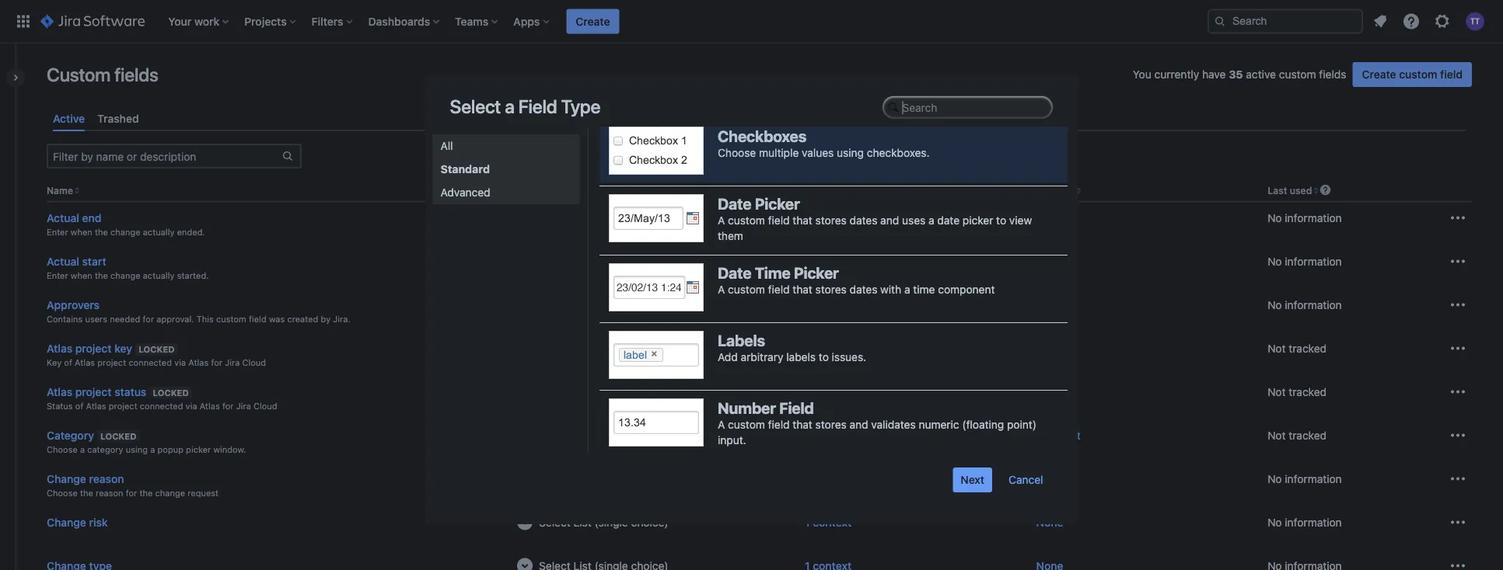 Task type: describe. For each thing, give the bounding box(es) containing it.
unknown for 1 project
[[539, 429, 586, 442]]

was
[[269, 314, 285, 324]]

Search text field
[[882, 96, 1054, 119]]

last used
[[1268, 186, 1312, 197]]

project down key
[[97, 358, 126, 368]]

projects
[[1037, 186, 1074, 197]]

create banner
[[0, 0, 1503, 44]]

4 none from the top
[[1037, 516, 1064, 529]]

3 1 context from the top
[[805, 299, 852, 311]]

no for actual start
[[1268, 255, 1282, 268]]

to inside labels add arbitrary labels to issues.
[[819, 351, 829, 364]]

contains
[[47, 314, 83, 324]]

1 for 1 context button associated with actual end enter when the change actually ended.
[[805, 211, 810, 224]]

not for 1 project
[[1268, 429, 1286, 442]]

no for approvers
[[1268, 299, 1282, 311]]

atlas down this
[[188, 358, 209, 368]]

custom inside date picker a custom field that stores dates and uses a date picker to view them
[[728, 214, 765, 227]]

choice)
[[631, 516, 669, 529]]

key
[[47, 358, 62, 368]]

contexts inside button
[[815, 429, 859, 442]]

checkboxes choose multiple values using checkboxes.
[[718, 127, 930, 159]]

actual for actual end
[[47, 211, 79, 224]]

context for atlas project key locked key of atlas project connected via atlas for jira cloud
[[813, 342, 852, 355]]

1 not tracked from the top
[[1268, 342, 1327, 355]]

field inside date time picker a custom field that stores dates with a time component
[[768, 284, 790, 296]]

change reason button
[[47, 472, 124, 487]]

approvers button
[[47, 297, 100, 313]]

for inside change reason choose the reason for the change request
[[126, 488, 137, 498]]

actual start enter when the change actually started.
[[47, 255, 209, 281]]

actual end button
[[47, 210, 101, 226]]

checkboxes
[[718, 127, 806, 145]]

for inside "atlas project key locked key of atlas project connected via atlas for jira cloud"
[[211, 358, 222, 368]]

1 tracked from the top
[[1289, 342, 1327, 355]]

a left popup
[[150, 445, 155, 455]]

of for atlas project key
[[64, 358, 72, 368]]

trashed
[[97, 112, 139, 125]]

2 none button from the top
[[1037, 384, 1064, 400]]

5 no information from the top
[[1268, 516, 1342, 529]]

last
[[1268, 186, 1288, 197]]

cloud for atlas project key
[[242, 358, 266, 368]]

locked for status
[[153, 388, 189, 398]]

2 contexts
[[805, 429, 859, 442]]

not tracked for none
[[1268, 386, 1327, 398]]

not tracked for 1 project
[[1268, 429, 1327, 442]]

created
[[287, 314, 318, 324]]

4 none button from the top
[[1037, 515, 1064, 531]]

1 vertical spatial reason
[[96, 488, 123, 498]]

when for end
[[71, 227, 92, 237]]

information for approvers
[[1285, 299, 1342, 311]]

approval.
[[157, 314, 194, 324]]

context for atlas project status locked status of atlas project connected via atlas for jira cloud
[[813, 386, 852, 398]]

date time picker for end
[[539, 211, 624, 224]]

number field a custom field that stores and validates numeric (floating point) input.
[[718, 399, 1036, 447]]

2 none from the top
[[1037, 386, 1064, 398]]

1 horizontal spatial fields
[[1319, 68, 1347, 81]]

atlas up status at the bottom
[[47, 386, 72, 398]]

no information for actual end
[[1268, 211, 1342, 224]]

3 none button from the top
[[1037, 472, 1064, 487]]

custom fields
[[47, 64, 158, 86]]

the down category locked choose a category using a popup picker window.
[[140, 488, 153, 498]]

1 for atlas project key locked key of atlas project connected via atlas for jira cloud 1 context button
[[805, 342, 810, 355]]

status
[[47, 401, 73, 411]]

(floating
[[962, 419, 1004, 432]]

labels
[[718, 331, 765, 350]]

select list (single choice)
[[539, 516, 669, 529]]

all
[[441, 140, 453, 152]]

uses
[[902, 214, 925, 227]]

picker inside date time picker a custom field that stores dates with a time component
[[794, 264, 839, 282]]

risk
[[89, 516, 108, 529]]

field inside button
[[1441, 68, 1463, 81]]

this
[[197, 314, 214, 324]]

start
[[82, 255, 106, 268]]

user
[[539, 299, 563, 311]]

0 horizontal spatial fields
[[114, 64, 158, 86]]

1 none button from the top
[[1037, 254, 1064, 269]]

project down status
[[109, 401, 137, 411]]

time for start
[[566, 255, 590, 268]]

user picker (multiple users)
[[539, 299, 678, 311]]

request
[[188, 488, 219, 498]]

a inside date picker a custom field that stores dates and uses a date picker to view them
[[928, 214, 934, 227]]

connected for key
[[129, 358, 172, 368]]

no information for actual start
[[1268, 255, 1342, 268]]

window.
[[213, 445, 246, 455]]

select a field type
[[450, 96, 601, 117]]

atlas up window.
[[200, 401, 220, 411]]

2
[[805, 429, 812, 442]]

change for change risk
[[47, 516, 86, 529]]

currently
[[1155, 68, 1200, 81]]

date inside date picker a custom field that stores dates and uses a date picker to view them
[[718, 194, 751, 213]]

1 context button for actual start enter when the change actually started.
[[805, 254, 852, 269]]

create button
[[566, 9, 619, 34]]

select for select a field type
[[450, 96, 501, 117]]

approvers contains users needed for approval. this custom field was created by jira.
[[47, 299, 351, 324]]

change for end
[[110, 227, 140, 237]]

key
[[115, 342, 132, 355]]

atlas down atlas project key button
[[75, 358, 95, 368]]

locked inside category locked choose a category using a popup picker window.
[[100, 432, 136, 442]]

a up 'all' button
[[505, 96, 515, 117]]

2 contexts button
[[805, 428, 859, 444]]

that inside date time picker a custom field that stores dates with a time component
[[792, 284, 812, 296]]

advanced
[[441, 186, 490, 199]]

0 horizontal spatial field
[[518, 96, 557, 117]]

3 context from the top
[[813, 299, 852, 311]]

custom
[[47, 64, 111, 86]]

date inside date time picker a custom field that stores dates with a time component
[[718, 264, 751, 282]]

search image
[[1214, 15, 1227, 28]]

atlas project key button
[[47, 341, 132, 356]]

1 context for actual start enter when the change actually started.
[[805, 255, 852, 268]]

stores for field
[[815, 419, 846, 432]]

type
[[561, 96, 601, 117]]

tracked for none
[[1289, 386, 1327, 398]]

custom inside number field a custom field that stores and validates numeric (floating point) input.
[[728, 419, 765, 432]]

actually for actual end
[[143, 227, 175, 237]]

labels
[[786, 351, 816, 364]]

users
[[85, 314, 107, 324]]

5 1 context button from the top
[[805, 515, 852, 531]]

custom inside button
[[1399, 68, 1438, 81]]

and inside number field a custom field that stores and validates numeric (floating point) input.
[[849, 419, 868, 432]]

of for atlas project status
[[75, 401, 84, 411]]

date picker a custom field that stores dates and uses a date picker to view them
[[718, 194, 1032, 243]]

cloud for atlas project status
[[254, 401, 277, 411]]

enter for actual end
[[47, 227, 68, 237]]

select a field type dialog
[[425, 74, 1078, 571]]

checkboxes.
[[867, 147, 930, 159]]

name
[[47, 186, 73, 197]]

1 context for atlas project key locked key of atlas project connected via atlas for jira cloud
[[805, 342, 852, 355]]

advanced button
[[433, 181, 580, 205]]

1 for first 1 context button from the bottom of the page
[[805, 516, 810, 529]]

6 context from the top
[[813, 516, 852, 529]]

project for atlas project status locked status of atlas project connected via atlas for jira cloud
[[75, 386, 112, 398]]

jira for status
[[236, 401, 251, 411]]

time
[[913, 284, 935, 296]]

last used button
[[1268, 184, 1332, 197]]

them
[[718, 230, 743, 243]]

4 no from the top
[[1268, 473, 1282, 486]]

ended.
[[177, 227, 205, 237]]

a down category button
[[80, 445, 85, 455]]

using inside checkboxes choose multiple values using checkboxes.
[[837, 147, 864, 159]]

number field image
[[609, 399, 704, 447]]

the most recent date this field was edited on any issue image
[[1319, 184, 1332, 197]]

time for end
[[566, 211, 590, 224]]

field inside number field a custom field that stores and validates numeric (floating point) input.
[[779, 399, 814, 417]]

popup
[[158, 445, 183, 455]]

the inside actual end enter when the change actually ended.
[[95, 227, 108, 237]]

numeric
[[919, 419, 959, 432]]

end
[[82, 211, 101, 224]]

picker inside category locked choose a category using a popup picker window.
[[186, 445, 211, 455]]

by
[[321, 314, 331, 324]]

change risk
[[47, 516, 108, 529]]

a for number
[[718, 419, 725, 432]]

a inside date time picker a custom field that stores dates with a time component
[[718, 284, 725, 296]]

(multiple
[[600, 299, 644, 311]]

next
[[961, 474, 985, 487]]

approvers
[[47, 299, 100, 311]]

using inside category locked choose a category using a popup picker window.
[[126, 445, 148, 455]]

screens and contexts
[[805, 186, 904, 197]]



Task type: locate. For each thing, give the bounding box(es) containing it.
35
[[1229, 68, 1243, 81]]

point)
[[1007, 419, 1036, 432]]

3 a from the top
[[718, 419, 725, 432]]

tab list containing active
[[47, 106, 1472, 132]]

2 information from the top
[[1285, 255, 1342, 268]]

1 horizontal spatial using
[[837, 147, 864, 159]]

1 context button for atlas project status locked status of atlas project connected via atlas for jira cloud
[[805, 384, 852, 400]]

0 vertical spatial unknown
[[539, 342, 586, 355]]

change
[[47, 473, 86, 486], [47, 516, 86, 529]]

a inside date time picker a custom field that stores dates with a time component
[[904, 284, 910, 296]]

none button down cancel 'link'
[[1037, 515, 1064, 531]]

dates inside date picker a custom field that stores dates and uses a date picker to view them
[[849, 214, 877, 227]]

1 vertical spatial of
[[75, 401, 84, 411]]

for down category locked choose a category using a popup picker window.
[[126, 488, 137, 498]]

for inside approvers contains users needed for approval. this custom field was created by jira.
[[143, 314, 154, 324]]

custom
[[1279, 68, 1316, 81], [1399, 68, 1438, 81], [728, 214, 765, 227], [728, 284, 765, 296], [216, 314, 246, 324], [728, 419, 765, 432]]

stores inside date time picker a custom field that stores dates with a time component
[[815, 284, 846, 296]]

2 vertical spatial not
[[1268, 429, 1286, 442]]

0 vertical spatial a
[[718, 214, 725, 227]]

connected for status
[[140, 401, 183, 411]]

1 horizontal spatial select
[[539, 516, 571, 529]]

1 vertical spatial and
[[880, 214, 899, 227]]

0 vertical spatial change
[[110, 227, 140, 237]]

date time picker image
[[609, 264, 704, 312]]

connected
[[129, 358, 172, 368], [140, 401, 183, 411]]

0 vertical spatial that
[[792, 214, 812, 227]]

change reason choose the reason for the change request
[[47, 473, 219, 498]]

2 1 context from the top
[[805, 255, 852, 268]]

to right labels
[[819, 351, 829, 364]]

field inside date picker a custom field that stores dates and uses a date picker to view them
[[768, 214, 790, 227]]

0 vertical spatial using
[[837, 147, 864, 159]]

that down screens
[[792, 214, 812, 227]]

via inside atlas project status locked status of atlas project connected via atlas for jira cloud
[[186, 401, 197, 411]]

number
[[718, 399, 776, 417]]

0 vertical spatial enter
[[47, 227, 68, 237]]

none down projects
[[1037, 255, 1064, 268]]

and left uses at the right of the page
[[880, 214, 899, 227]]

0 vertical spatial date time picker
[[539, 211, 624, 224]]

custom inside date time picker a custom field that stores dates with a time component
[[728, 284, 765, 296]]

1 context button for atlas project key locked key of atlas project connected via atlas for jira cloud
[[805, 341, 852, 356]]

1 no from the top
[[1268, 211, 1282, 224]]

picker inside date picker a custom field that stores dates and uses a date picker to view them
[[962, 214, 993, 227]]

the down end
[[95, 227, 108, 237]]

actual
[[47, 211, 79, 224], [47, 255, 79, 268]]

actual end enter when the change actually ended.
[[47, 211, 205, 237]]

0 vertical spatial stores
[[815, 214, 846, 227]]

time down 'advanced' "button"
[[566, 211, 590, 224]]

2 vertical spatial and
[[849, 419, 868, 432]]

project for atlas project key locked key of atlas project connected via atlas for jira cloud
[[75, 342, 112, 355]]

atlas project status locked status of atlas project connected via atlas for jira cloud
[[47, 386, 277, 411]]

cloud inside atlas project status locked status of atlas project connected via atlas for jira cloud
[[254, 401, 277, 411]]

a inside number field a custom field that stores and validates numeric (floating point) input.
[[718, 419, 725, 432]]

1 horizontal spatial of
[[75, 401, 84, 411]]

0 horizontal spatial create
[[576, 15, 610, 28]]

project
[[75, 342, 112, 355], [97, 358, 126, 368], [75, 386, 112, 398], [109, 401, 137, 411], [1044, 429, 1081, 442]]

for right 'needed'
[[143, 314, 154, 324]]

that up labels add arbitrary labels to issues.
[[792, 284, 812, 296]]

atlas up key on the bottom left of the page
[[47, 342, 72, 355]]

select for select list (single choice)
[[539, 516, 571, 529]]

not tracked
[[1268, 342, 1327, 355], [1268, 386, 1327, 398], [1268, 429, 1327, 442]]

project right 'point)'
[[1044, 429, 1081, 442]]

actual inside actual start enter when the change actually started.
[[47, 255, 79, 268]]

the down start
[[95, 271, 108, 281]]

2 vertical spatial stores
[[815, 419, 846, 432]]

atlas project key locked key of atlas project connected via atlas for jira cloud
[[47, 342, 266, 368]]

actually left ended.
[[143, 227, 175, 237]]

0 vertical spatial choose
[[718, 147, 756, 159]]

date time picker for start
[[539, 255, 624, 268]]

view
[[1009, 214, 1032, 227]]

picker
[[755, 194, 800, 213], [593, 211, 624, 224], [593, 255, 624, 268], [794, 264, 839, 282], [566, 299, 597, 311]]

project down users
[[75, 342, 112, 355]]

to
[[996, 214, 1006, 227], [819, 351, 829, 364]]

none button up '1 project'
[[1037, 384, 1064, 400]]

1 vertical spatial that
[[792, 284, 812, 296]]

1 vertical spatial actually
[[143, 271, 175, 281]]

category
[[47, 429, 94, 442]]

that
[[792, 214, 812, 227], [792, 284, 812, 296], [792, 419, 812, 432]]

1 no information from the top
[[1268, 211, 1342, 224]]

context
[[813, 211, 852, 224], [813, 255, 852, 268], [813, 299, 852, 311], [813, 342, 852, 355], [813, 386, 852, 398], [813, 516, 852, 529]]

actually inside actual start enter when the change actually started.
[[143, 271, 175, 281]]

actual for actual start
[[47, 255, 79, 268]]

choose down checkboxes
[[718, 147, 756, 159]]

of inside "atlas project key locked key of atlas project connected via atlas for jira cloud"
[[64, 358, 72, 368]]

4 context from the top
[[813, 342, 852, 355]]

1 vertical spatial locked
[[153, 388, 189, 398]]

3 not tracked from the top
[[1268, 429, 1327, 442]]

when inside actual start enter when the change actually started.
[[71, 271, 92, 281]]

status
[[115, 386, 146, 398]]

fields up trashed
[[114, 64, 158, 86]]

2 vertical spatial locked
[[100, 432, 136, 442]]

2 actually from the top
[[143, 271, 175, 281]]

2 enter from the top
[[47, 271, 68, 281]]

enter
[[47, 227, 68, 237], [47, 271, 68, 281]]

0 horizontal spatial of
[[64, 358, 72, 368]]

jira for key
[[225, 358, 240, 368]]

3 tracked from the top
[[1289, 429, 1327, 442]]

select left the "list"
[[539, 516, 571, 529]]

for inside atlas project status locked status of atlas project connected via atlas for jira cloud
[[222, 401, 234, 411]]

that inside number field a custom field that stores and validates numeric (floating point) input.
[[792, 419, 812, 432]]

enter inside actual start enter when the change actually started.
[[47, 271, 68, 281]]

1 horizontal spatial contexts
[[864, 186, 904, 197]]

3 that from the top
[[792, 419, 812, 432]]

2 actual from the top
[[47, 255, 79, 268]]

actual inside actual end enter when the change actually ended.
[[47, 211, 79, 224]]

to inside date picker a custom field that stores dates and uses a date picker to view them
[[996, 214, 1006, 227]]

0 horizontal spatial to
[[819, 351, 829, 364]]

locked inside "atlas project key locked key of atlas project connected via atlas for jira cloud"
[[139, 344, 175, 355]]

change down category button
[[47, 473, 86, 486]]

of right status at the bottom
[[75, 401, 84, 411]]

tab list
[[47, 106, 1472, 132]]

3 not from the top
[[1268, 429, 1286, 442]]

choose down change reason button on the left
[[47, 488, 78, 498]]

labels add arbitrary labels to issues.
[[718, 331, 866, 364]]

field inside number field a custom field that stores and validates numeric (floating point) input.
[[768, 419, 790, 432]]

choose inside change reason choose the reason for the change request
[[47, 488, 78, 498]]

4 1 context from the top
[[805, 342, 852, 355]]

create for create
[[576, 15, 610, 28]]

picker right date
[[962, 214, 993, 227]]

change left risk
[[47, 516, 86, 529]]

2 not tracked from the top
[[1268, 386, 1327, 398]]

information for actual end
[[1285, 211, 1342, 224]]

time up user picker (multiple users) on the bottom
[[566, 255, 590, 268]]

enter for actual start
[[47, 271, 68, 281]]

change inside actual start enter when the change actually started.
[[110, 271, 140, 281]]

add
[[718, 351, 738, 364]]

2 when from the top
[[71, 271, 92, 281]]

contexts
[[864, 186, 904, 197], [815, 429, 859, 442]]

a
[[718, 214, 725, 227], [718, 284, 725, 296], [718, 419, 725, 432]]

via for status
[[186, 401, 197, 411]]

enter inside actual end enter when the change actually ended.
[[47, 227, 68, 237]]

2 vertical spatial a
[[718, 419, 725, 432]]

2 change from the top
[[47, 516, 86, 529]]

create custom field
[[1362, 68, 1463, 81]]

3 none from the top
[[1037, 473, 1064, 486]]

date down them at the left of the page
[[718, 264, 751, 282]]

create inside primary element
[[576, 15, 610, 28]]

stores for picker
[[815, 214, 846, 227]]

change for start
[[110, 271, 140, 281]]

cancel
[[1009, 474, 1043, 487]]

connected inside atlas project status locked status of atlas project connected via atlas for jira cloud
[[140, 401, 183, 411]]

1 not from the top
[[1268, 342, 1286, 355]]

context for actual end enter when the change actually ended.
[[813, 211, 852, 224]]

6 1 context from the top
[[805, 516, 852, 529]]

no information for approvers
[[1268, 299, 1342, 311]]

0 vertical spatial and
[[845, 186, 862, 197]]

and inside date picker a custom field that stores dates and uses a date picker to view them
[[880, 214, 899, 227]]

0 horizontal spatial contexts
[[815, 429, 859, 442]]

1 vertical spatial using
[[126, 445, 148, 455]]

1 1 context button from the top
[[805, 210, 852, 226]]

1 horizontal spatial to
[[996, 214, 1006, 227]]

jira down approvers contains users needed for approval. this custom field was created by jira.
[[225, 358, 240, 368]]

1 vertical spatial choose
[[47, 445, 78, 455]]

date up them at the left of the page
[[718, 194, 751, 213]]

3 information from the top
[[1285, 299, 1342, 311]]

active
[[53, 112, 85, 125]]

multiple
[[759, 147, 799, 159]]

unknown
[[539, 342, 586, 355], [539, 386, 586, 398], [539, 429, 586, 442]]

using right "values"
[[837, 147, 864, 159]]

screens
[[805, 186, 842, 197]]

the inside actual start enter when the change actually started.
[[95, 271, 108, 281]]

0 vertical spatial connected
[[129, 358, 172, 368]]

via up atlas project status locked status of atlas project connected via atlas for jira cloud
[[174, 358, 186, 368]]

1 horizontal spatial field
[[779, 399, 814, 417]]

1 context
[[805, 211, 852, 224], [805, 255, 852, 268], [805, 299, 852, 311], [805, 342, 852, 355], [805, 386, 852, 398], [805, 516, 852, 529]]

unknown for none
[[539, 386, 586, 398]]

cloud inside "atlas project key locked key of atlas project connected via atlas for jira cloud"
[[242, 358, 266, 368]]

2 vertical spatial not tracked
[[1268, 429, 1327, 442]]

5 context from the top
[[813, 386, 852, 398]]

0 vertical spatial locked
[[139, 344, 175, 355]]

labels image
[[609, 331, 704, 380]]

1 vertical spatial cloud
[[254, 401, 277, 411]]

1 dates from the top
[[849, 214, 877, 227]]

screens and contexts button
[[805, 186, 904, 197]]

of
[[64, 358, 72, 368], [75, 401, 84, 411]]

project for 1 project
[[1044, 429, 1081, 442]]

1 a from the top
[[718, 214, 725, 227]]

arbitrary
[[740, 351, 783, 364]]

0 vertical spatial actually
[[143, 227, 175, 237]]

needed
[[110, 314, 140, 324]]

values
[[802, 147, 834, 159]]

choose for locked
[[47, 445, 78, 455]]

of right key on the bottom left of the page
[[64, 358, 72, 368]]

not
[[1268, 342, 1286, 355], [1268, 386, 1286, 398], [1268, 429, 1286, 442]]

jira software image
[[40, 12, 145, 31], [40, 12, 145, 31]]

not for none
[[1268, 386, 1286, 398]]

Filter by name or description text field
[[48, 146, 282, 167]]

1 horizontal spatial picker
[[962, 214, 993, 227]]

1 enter from the top
[[47, 227, 68, 237]]

dates down screens and contexts
[[849, 214, 877, 227]]

2 tracked from the top
[[1289, 386, 1327, 398]]

to left the view
[[996, 214, 1006, 227]]

reason down category on the left bottom of the page
[[89, 473, 124, 486]]

using right category on the left bottom of the page
[[126, 445, 148, 455]]

picker right popup
[[186, 445, 211, 455]]

1 actual from the top
[[47, 211, 79, 224]]

5 information from the top
[[1285, 516, 1342, 529]]

1 date time picker from the top
[[539, 211, 624, 224]]

the
[[95, 227, 108, 237], [95, 271, 108, 281], [80, 488, 93, 498], [140, 488, 153, 498]]

context for actual start enter when the change actually started.
[[813, 255, 852, 268]]

1 for atlas project status locked status of atlas project connected via atlas for jira cloud's 1 context button
[[805, 386, 810, 398]]

1 horizontal spatial create
[[1362, 68, 1397, 81]]

0 vertical spatial jira
[[225, 358, 240, 368]]

via for key
[[174, 358, 186, 368]]

none down 1 project button
[[1037, 473, 1064, 486]]

1 vertical spatial not
[[1268, 386, 1286, 398]]

actual left start
[[47, 255, 79, 268]]

users)
[[647, 299, 678, 311]]

tracked for 1 project
[[1289, 429, 1327, 442]]

none down cancel 'link'
[[1037, 516, 1064, 529]]

actually for actual start
[[143, 271, 175, 281]]

atlas project status button
[[47, 384, 146, 400]]

field
[[1441, 68, 1463, 81], [768, 214, 790, 227], [768, 284, 790, 296], [249, 314, 267, 324], [768, 419, 790, 432]]

primary element
[[9, 0, 1208, 43]]

dates inside date time picker a custom field that stores dates with a time component
[[849, 284, 877, 296]]

1 that from the top
[[792, 214, 812, 227]]

4 information from the top
[[1285, 473, 1342, 486]]

a up labels
[[718, 284, 725, 296]]

and
[[845, 186, 862, 197], [880, 214, 899, 227], [849, 419, 868, 432]]

1 vertical spatial picker
[[186, 445, 211, 455]]

1 vertical spatial change
[[47, 516, 86, 529]]

1 vertical spatial select
[[539, 516, 571, 529]]

1 1 context from the top
[[805, 211, 852, 224]]

choose inside category locked choose a category using a popup picker window.
[[47, 445, 78, 455]]

enter down the actual start button
[[47, 271, 68, 281]]

locked up category on the left bottom of the page
[[100, 432, 136, 442]]

1 vertical spatial change
[[110, 271, 140, 281]]

5 1 context from the top
[[805, 386, 852, 398]]

choose for reason
[[47, 488, 78, 498]]

3 stores from the top
[[815, 419, 846, 432]]

picker inside date picker a custom field that stores dates and uses a date picker to view them
[[755, 194, 800, 213]]

a up them at the left of the page
[[718, 214, 725, 227]]

none
[[1037, 255, 1064, 268], [1037, 386, 1064, 398], [1037, 473, 1064, 486], [1037, 516, 1064, 529]]

locked inside atlas project status locked status of atlas project connected via atlas for jira cloud
[[153, 388, 189, 398]]

2 dates from the top
[[849, 284, 877, 296]]

none button down 1 project button
[[1037, 472, 1064, 487]]

Search field
[[1208, 9, 1363, 34]]

jira
[[225, 358, 240, 368], [236, 401, 251, 411]]

that for field
[[792, 419, 812, 432]]

jira up window.
[[236, 401, 251, 411]]

1 vertical spatial enter
[[47, 271, 68, 281]]

2 vertical spatial unknown
[[539, 429, 586, 442]]

2 that from the top
[[792, 284, 812, 296]]

1 vertical spatial contexts
[[815, 429, 859, 442]]

1 for 1 context button associated with actual start enter when the change actually started.
[[805, 255, 810, 268]]

1 vertical spatial actual
[[47, 255, 79, 268]]

all button
[[433, 135, 580, 158]]

change for change reason choose the reason for the change request
[[47, 473, 86, 486]]

active
[[1246, 68, 1276, 81]]

create
[[576, 15, 610, 28], [1362, 68, 1397, 81]]

change up actual start enter when the change actually started.
[[110, 227, 140, 237]]

via up category locked choose a category using a popup picker window.
[[186, 401, 197, 411]]

stores inside date picker a custom field that stores dates and uses a date picker to view them
[[815, 214, 846, 227]]

category
[[87, 445, 123, 455]]

change up 'needed'
[[110, 271, 140, 281]]

reason
[[89, 473, 124, 486], [96, 488, 123, 498]]

1 for 1 project button
[[1037, 429, 1042, 442]]

1 vertical spatial a
[[718, 284, 725, 296]]

0 vertical spatial select
[[450, 96, 501, 117]]

1 project
[[1037, 429, 1081, 442]]

3 1 context button from the top
[[805, 341, 852, 356]]

0 vertical spatial of
[[64, 358, 72, 368]]

via inside "atlas project key locked key of atlas project connected via atlas for jira cloud"
[[174, 358, 186, 368]]

1 information from the top
[[1285, 211, 1342, 224]]

and left validates
[[849, 419, 868, 432]]

contexts down 'checkboxes.'
[[864, 186, 904, 197]]

change inside change reason choose the reason for the change request
[[155, 488, 185, 498]]

1 when from the top
[[71, 227, 92, 237]]

enter down actual end button
[[47, 227, 68, 237]]

custom inside approvers contains users needed for approval. this custom field was created by jira.
[[216, 314, 246, 324]]

2 no information from the top
[[1268, 255, 1342, 268]]

0 vertical spatial actual
[[47, 211, 79, 224]]

actually
[[143, 227, 175, 237], [143, 271, 175, 281]]

actual start button
[[47, 254, 106, 269]]

5 no from the top
[[1268, 516, 1282, 529]]

1 vertical spatial unknown
[[539, 386, 586, 398]]

3 no from the top
[[1268, 299, 1282, 311]]

that down labels
[[792, 419, 812, 432]]

that inside date picker a custom field that stores dates and uses a date picker to view them
[[792, 214, 812, 227]]

select inside dialog
[[450, 96, 501, 117]]

0 vertical spatial tracked
[[1289, 342, 1327, 355]]

1 vertical spatial when
[[71, 271, 92, 281]]

0 horizontal spatial select
[[450, 96, 501, 117]]

1 context from the top
[[813, 211, 852, 224]]

change inside change reason choose the reason for the change request
[[47, 473, 86, 486]]

used
[[1290, 186, 1312, 197]]

1 vertical spatial to
[[819, 351, 829, 364]]

none up '1 project'
[[1037, 386, 1064, 398]]

2 no from the top
[[1268, 255, 1282, 268]]

1 vertical spatial dates
[[849, 284, 877, 296]]

next button
[[953, 468, 993, 493]]

jira inside atlas project status locked status of atlas project connected via atlas for jira cloud
[[236, 401, 251, 411]]

1 vertical spatial create
[[1362, 68, 1397, 81]]

a inside date picker a custom field that stores dates and uses a date picker to view them
[[718, 214, 725, 227]]

0 vertical spatial create
[[576, 15, 610, 28]]

field inside approvers contains users needed for approval. this custom field was created by jira.
[[249, 314, 267, 324]]

date
[[937, 214, 959, 227]]

2 vertical spatial change
[[155, 488, 185, 498]]

2 unknown from the top
[[539, 386, 586, 398]]

change inside button
[[47, 516, 86, 529]]

fields down the 'search' field
[[1319, 68, 1347, 81]]

time up labels
[[755, 264, 790, 282]]

1 vertical spatial date time picker
[[539, 255, 624, 268]]

projects button
[[1037, 186, 1074, 197]]

with
[[880, 284, 901, 296]]

connected down key
[[129, 358, 172, 368]]

0 vertical spatial when
[[71, 227, 92, 237]]

create for create custom field
[[1362, 68, 1397, 81]]

the down change reason button on the left
[[80, 488, 93, 498]]

4 1 context button from the top
[[805, 384, 852, 400]]

choose inside checkboxes choose multiple values using checkboxes.
[[718, 147, 756, 159]]

information
[[1285, 211, 1342, 224], [1285, 255, 1342, 268], [1285, 299, 1342, 311], [1285, 473, 1342, 486], [1285, 516, 1342, 529]]

actual down name in the top left of the page
[[47, 211, 79, 224]]

for down this
[[211, 358, 222, 368]]

project inside button
[[1044, 429, 1081, 442]]

dates left with
[[849, 284, 877, 296]]

list
[[574, 516, 592, 529]]

0 horizontal spatial picker
[[186, 445, 211, 455]]

stores inside number field a custom field that stores and validates numeric (floating point) input.
[[815, 419, 846, 432]]

date up user
[[539, 255, 563, 268]]

atlas down atlas project status button
[[86, 401, 106, 411]]

3 unknown from the top
[[539, 429, 586, 442]]

project left status
[[75, 386, 112, 398]]

2 context from the top
[[813, 255, 852, 268]]

time inside date time picker a custom field that stores dates with a time component
[[755, 264, 790, 282]]

for up window.
[[222, 401, 234, 411]]

have
[[1202, 68, 1226, 81]]

date down 'advanced' "button"
[[539, 211, 563, 224]]

0 horizontal spatial using
[[126, 445, 148, 455]]

a right with
[[904, 284, 910, 296]]

date time picker a custom field that stores dates with a time component
[[718, 264, 995, 296]]

stores left with
[[815, 284, 846, 296]]

locked right key
[[139, 344, 175, 355]]

0 vertical spatial not
[[1268, 342, 1286, 355]]

1 context button
[[805, 210, 852, 226], [805, 254, 852, 269], [805, 341, 852, 356], [805, 384, 852, 400], [805, 515, 852, 531]]

input.
[[718, 434, 746, 447]]

of inside atlas project status locked status of atlas project connected via atlas for jira cloud
[[75, 401, 84, 411]]

component
[[938, 284, 995, 296]]

that for picker
[[792, 214, 812, 227]]

field left type
[[518, 96, 557, 117]]

when for start
[[71, 271, 92, 281]]

1 stores from the top
[[815, 214, 846, 227]]

0 vertical spatial reason
[[89, 473, 124, 486]]

name button
[[47, 186, 73, 197]]

0 vertical spatial cloud
[[242, 358, 266, 368]]

0 vertical spatial not tracked
[[1268, 342, 1327, 355]]

1 vertical spatial tracked
[[1289, 386, 1327, 398]]

1 context for atlas project status locked status of atlas project connected via atlas for jira cloud
[[805, 386, 852, 398]]

1 unknown from the top
[[539, 342, 586, 355]]

1 vertical spatial connected
[[140, 401, 183, 411]]

none button down projects
[[1037, 254, 1064, 269]]

contexts right 2
[[815, 429, 859, 442]]

field up 2
[[779, 399, 814, 417]]

2 vertical spatial tracked
[[1289, 429, 1327, 442]]

select up all
[[450, 96, 501, 117]]

change left request
[[155, 488, 185, 498]]

choose down category button
[[47, 445, 78, 455]]

1 project button
[[1037, 428, 1081, 444]]

when down actual end button
[[71, 227, 92, 237]]

cancel link
[[1000, 469, 1052, 492]]

0 vertical spatial picker
[[962, 214, 993, 227]]

information for actual start
[[1285, 255, 1342, 268]]

standard
[[441, 163, 490, 176]]

when inside actual end enter when the change actually ended.
[[71, 227, 92, 237]]

(single
[[595, 516, 628, 529]]

0 vertical spatial contexts
[[864, 186, 904, 197]]

actually left started.
[[143, 271, 175, 281]]

1 context for actual end enter when the change actually ended.
[[805, 211, 852, 224]]

0 vertical spatial to
[[996, 214, 1006, 227]]

stores down screens
[[815, 214, 846, 227]]

2 vertical spatial choose
[[47, 488, 78, 498]]

picker
[[962, 214, 993, 227], [186, 445, 211, 455]]

connected down status
[[140, 401, 183, 411]]

you currently have 35 active custom fields
[[1133, 68, 1347, 81]]

atlas
[[47, 342, 72, 355], [75, 358, 95, 368], [188, 358, 209, 368], [47, 386, 72, 398], [86, 401, 106, 411], [200, 401, 220, 411]]

stores right 2
[[815, 419, 846, 432]]

2 1 context button from the top
[[805, 254, 852, 269]]

category locked choose a category using a popup picker window.
[[47, 429, 246, 455]]

a up input.
[[718, 419, 725, 432]]

reason down change reason button on the left
[[96, 488, 123, 498]]

0 vertical spatial via
[[174, 358, 186, 368]]

4 no information from the top
[[1268, 473, 1342, 486]]

1 vertical spatial stores
[[815, 284, 846, 296]]

1 actually from the top
[[143, 227, 175, 237]]

locked for key
[[139, 344, 175, 355]]

2 stores from the top
[[815, 284, 846, 296]]

1 change from the top
[[47, 473, 86, 486]]

dates
[[849, 214, 877, 227], [849, 284, 877, 296]]

jira.
[[333, 314, 351, 324]]

locked right status
[[153, 388, 189, 398]]

2 date time picker from the top
[[539, 255, 624, 268]]

standard button
[[433, 158, 580, 181]]

a for date
[[718, 214, 725, 227]]

checkboxes image
[[609, 127, 704, 175]]

1 context button for actual end enter when the change actually ended.
[[805, 210, 852, 226]]

change inside actual end enter when the change actually ended.
[[110, 227, 140, 237]]

and right screens
[[845, 186, 862, 197]]

0 vertical spatial field
[[518, 96, 557, 117]]

2 not from the top
[[1268, 386, 1286, 398]]

3 no information from the top
[[1268, 299, 1342, 311]]

actually inside actual end enter when the change actually ended.
[[143, 227, 175, 237]]

no for actual end
[[1268, 211, 1282, 224]]

connected inside "atlas project key locked key of atlas project connected via atlas for jira cloud"
[[129, 358, 172, 368]]

when down the actual start button
[[71, 271, 92, 281]]

0 vertical spatial change
[[47, 473, 86, 486]]

1 vertical spatial jira
[[236, 401, 251, 411]]

1 vertical spatial field
[[779, 399, 814, 417]]

date picker image
[[609, 194, 704, 243]]

2 vertical spatial that
[[792, 419, 812, 432]]

2 a from the top
[[718, 284, 725, 296]]

locked
[[139, 344, 175, 355], [153, 388, 189, 398], [100, 432, 136, 442]]

0 vertical spatial dates
[[849, 214, 877, 227]]

1 none from the top
[[1037, 255, 1064, 268]]

1 vertical spatial not tracked
[[1268, 386, 1327, 398]]

a left date
[[928, 214, 934, 227]]

category button
[[47, 428, 94, 444]]

1 vertical spatial via
[[186, 401, 197, 411]]

jira inside "atlas project key locked key of atlas project connected via atlas for jira cloud"
[[225, 358, 240, 368]]



Task type: vqa. For each thing, say whether or not it's contained in the screenshot.
topmost dates
yes



